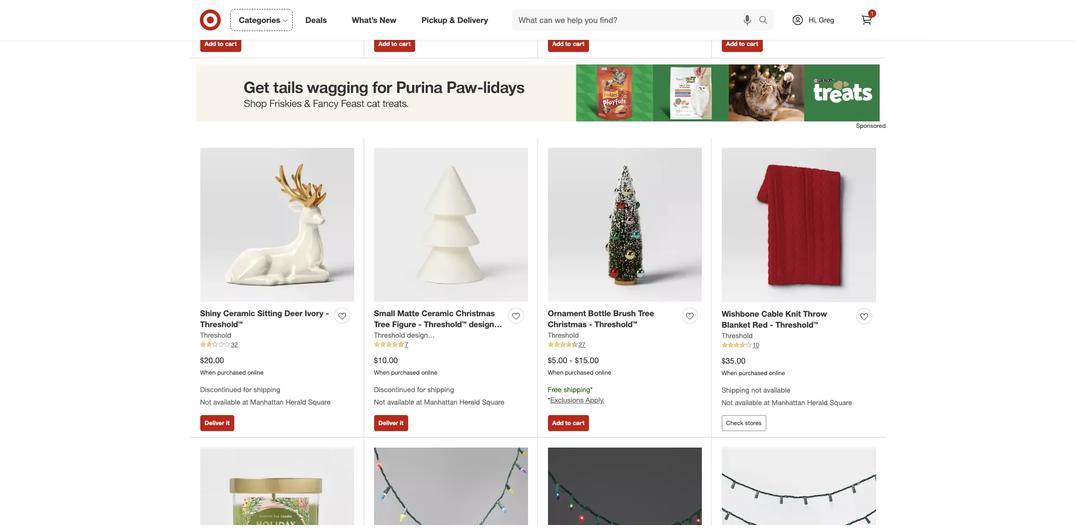 Task type: vqa. For each thing, say whether or not it's contained in the screenshot.
rightmost $2.55 reg $3.00 Clearance When purchased online
no



Task type: describe. For each thing, give the bounding box(es) containing it.
apply. for the left the exclusions apply. link
[[238, 13, 257, 21]]

ceramic inside shiny ceramic sitting deer ivory - threshold™
[[223, 308, 255, 318]]

for for $10.00
[[417, 385, 425, 394]]

deer
[[284, 308, 303, 318]]

w/studio
[[438, 331, 466, 339]]

herald inside not available at manhattan herald square check nearby stores
[[633, 9, 654, 17]]

free shipping * * exclusions apply. for the left the exclusions apply. link
[[200, 3, 257, 21]]

$35.00
[[722, 356, 746, 366]]

hi,
[[809, 15, 817, 24]]

search button
[[754, 9, 778, 33]]

tree inside small matte ceramic christmas tree figure - threshold™ designed with studio mcgee
[[374, 319, 390, 329]]

7 link
[[374, 340, 528, 349]]

purchased for $10.00
[[391, 369, 420, 376]]

1 horizontal spatial apply.
[[412, 13, 430, 21]]

studio
[[392, 331, 417, 341]]

when for $35.00
[[722, 369, 737, 377]]

threshold designed w/studio mcgee
[[374, 331, 490, 339]]

designed inside small matte ceramic christmas tree figure - threshold™ designed with studio mcgee
[[469, 319, 504, 329]]

stores inside check stores button
[[745, 419, 762, 427]]

at for shiny ceramic sitting deer ivory - threshold™
[[242, 398, 248, 406]]

shipping down $10.00 when purchased online
[[427, 385, 454, 394]]

7
[[405, 341, 408, 348]]

27 link
[[548, 340, 702, 349]]

what's new link
[[343, 9, 409, 31]]

- inside ornament bottle brush tree christmas - threshold™
[[589, 319, 592, 329]]

discontinued for $20.00
[[200, 385, 241, 394]]

threshold for wishbone cable knit throw blanket red - threshold™
[[722, 331, 753, 340]]

new
[[380, 15, 396, 25]]

add to cart for free shipping * * exclusions apply.
[[205, 40, 237, 48]]

$10.00 when purchased online
[[374, 355, 437, 376]]

greg
[[819, 15, 834, 24]]

bottle
[[588, 308, 611, 318]]

deals link
[[297, 9, 339, 31]]

available for wishbone cable knit throw blanket red - threshold™
[[735, 398, 762, 407]]

tree inside ornament bottle brush tree christmas - threshold™
[[638, 308, 654, 318]]

$20.00 when purchased online
[[200, 355, 264, 376]]

shiny ceramic sitting deer ivory - threshold™
[[200, 308, 329, 329]]

nearby inside not available at manhattan herald square check nearby stores
[[570, 19, 591, 27]]

1
[[871, 10, 874, 16]]

purchased for $35.00
[[739, 369, 767, 377]]

not for small matte ceramic christmas tree figure - threshold™ designed with studio mcgee
[[374, 398, 385, 406]]

pickup
[[421, 15, 447, 25]]

red
[[752, 320, 768, 330]]

not inside not available at manhattan herald square check nearby stores
[[548, 9, 559, 17]]

to for not available at manhattan herald square check nearby stores
[[565, 40, 571, 48]]

discontinued for shipping not available at manhattan herald square for $20.00
[[200, 385, 331, 406]]

not for wishbone cable knit throw blanket red - threshold™
[[722, 398, 733, 407]]

purchased for $20.00
[[217, 369, 246, 376]]

shiny ceramic sitting deer ivory - threshold™ link
[[200, 307, 330, 330]]

add to cart for not available at manhattan herald square check nearby stores
[[552, 40, 584, 48]]

ornament bottle brush tree christmas - threshold™ link
[[548, 307, 678, 330]]

1 horizontal spatial check nearby stores button
[[722, 8, 786, 18]]

10
[[753, 341, 759, 349]]

cart for shipping
[[225, 40, 237, 48]]

wishbone
[[722, 308, 759, 318]]

sponsored
[[856, 122, 886, 130]]

categories
[[239, 15, 280, 25]]

at inside not available at manhattan herald square check nearby stores
[[590, 9, 596, 17]]

shipping up categories
[[216, 3, 243, 11]]

1 horizontal spatial nearby
[[744, 9, 765, 17]]

with
[[374, 331, 390, 341]]

shipping down $20.00 when purchased online
[[254, 385, 280, 394]]

shipping down $5.00 - $15.00 when purchased online
[[564, 385, 590, 394]]

ornament
[[548, 308, 586, 318]]

ivory
[[305, 308, 323, 318]]

$15.00
[[575, 355, 599, 365]]

check for check nearby stores
[[722, 9, 742, 17]]

add to cart for * exclusions apply.
[[378, 40, 411, 48]]

deliver it for $10.00
[[378, 419, 403, 427]]

online for $20.00
[[247, 369, 264, 376]]

at for small matte ceramic christmas tree figure - threshold™ designed with studio mcgee
[[416, 398, 422, 406]]

$35.00 when purchased online
[[722, 356, 785, 377]]

- inside shiny ceramic sitting deer ivory - threshold™
[[326, 308, 329, 318]]

check stores button
[[722, 415, 766, 431]]

free for the left the exclusions apply. link
[[200, 3, 214, 11]]

deliver it button for $10.00
[[374, 415, 408, 431]]

threshold for ornament bottle brush tree christmas - threshold™
[[548, 331, 579, 339]]

discontinued for shipping not available at manhattan herald square for $10.00
[[374, 385, 504, 406]]

shipping not available not available at manhattan herald square
[[722, 386, 852, 407]]

throw
[[803, 308, 827, 318]]

categories link
[[230, 9, 293, 31]]

sitting
[[257, 308, 282, 318]]

threshold for shiny ceramic sitting deer ivory - threshold™
[[200, 331, 231, 339]]

stores inside not available at manhattan herald square check nearby stores
[[593, 19, 613, 27]]

herald for shiny ceramic sitting deer ivory - threshold™
[[286, 398, 306, 406]]

$10.00
[[374, 355, 398, 365]]

square for wishbone cable knit throw blanket red - threshold™
[[830, 398, 852, 407]]

hi, greg
[[809, 15, 834, 24]]

free for the right the exclusions apply. link
[[548, 385, 562, 394]]

threshold link for ornament bottle brush tree christmas - threshold™
[[548, 330, 579, 340]]

deliver it button for $20.00
[[200, 415, 234, 431]]

small matte ceramic christmas tree figure - threshold™ designed with studio mcgee
[[374, 308, 504, 341]]

32 link
[[200, 340, 354, 349]]

christmas inside ornament bottle brush tree christmas - threshold™
[[548, 319, 587, 329]]

1 horizontal spatial exclusions apply. link
[[376, 13, 430, 21]]

check inside not available at manhattan herald square check nearby stores
[[548, 19, 568, 27]]

1 horizontal spatial exclusions
[[376, 13, 410, 21]]

ornament bottle brush tree christmas - threshold™
[[548, 308, 654, 329]]

available for small matte ceramic christmas tree figure - threshold™ designed with studio mcgee
[[387, 398, 414, 406]]

check stores
[[726, 419, 762, 427]]

small matte ceramic christmas tree figure - threshold™ designed with studio mcgee link
[[374, 307, 504, 341]]

deliver it for $20.00
[[205, 419, 230, 427]]



Task type: locate. For each thing, give the bounding box(es) containing it.
0 horizontal spatial ceramic
[[223, 308, 255, 318]]

0 horizontal spatial designed
[[407, 331, 436, 339]]

0 horizontal spatial stores
[[593, 19, 613, 27]]

threshold up 27
[[548, 331, 579, 339]]

discontinued for shipping not available at manhattan herald square
[[200, 385, 331, 406], [374, 385, 504, 406]]

when for $10.00
[[374, 369, 389, 376]]

check inside check stores button
[[726, 419, 743, 427]]

purchased down $10.00
[[391, 369, 420, 376]]

pickup & delivery
[[421, 15, 488, 25]]

manhattan for shiny ceramic sitting deer ivory - threshold™
[[250, 398, 284, 406]]

online up shipping not available not available at manhattan herald square
[[769, 369, 785, 377]]

discontinued down $20.00 when purchased online
[[200, 385, 241, 394]]

50ct incandescent mini christmas string lights clear with green wire - wondershop™ image
[[722, 448, 876, 525], [722, 448, 876, 525]]

purchased inside $10.00 when purchased online
[[391, 369, 420, 376]]

wishbone cable knit throw blanket red - threshold™ link
[[722, 308, 852, 331]]

online for $35.00
[[769, 369, 785, 377]]

when inside $20.00 when purchased online
[[200, 369, 216, 376]]

exclusions for the right the exclusions apply. link
[[550, 396, 584, 404]]

for for $20.00
[[243, 385, 252, 394]]

when inside $10.00 when purchased online
[[374, 369, 389, 376]]

online
[[247, 369, 264, 376], [421, 369, 437, 376], [595, 369, 611, 376], [769, 369, 785, 377]]

matte
[[397, 308, 419, 318]]

2 discontinued from the left
[[374, 385, 415, 394]]

purchased inside $5.00 - $15.00 when purchased online
[[565, 369, 593, 376]]

1 vertical spatial stores
[[593, 19, 613, 27]]

- down cable
[[770, 320, 773, 330]]

1 for from the left
[[243, 385, 252, 394]]

threshold link down blanket
[[722, 331, 753, 341]]

it for $20.00
[[226, 419, 230, 427]]

discontinued for shipping not available at manhattan herald square down $10.00 when purchased online
[[374, 385, 504, 406]]

- down bottle
[[589, 319, 592, 329]]

delivery
[[457, 15, 488, 25]]

pickup & delivery link
[[413, 9, 501, 31]]

1 horizontal spatial mcgee
[[468, 331, 490, 339]]

search
[[754, 16, 778, 26]]

free
[[200, 3, 214, 11], [548, 385, 562, 394]]

threshold link for shiny ceramic sitting deer ivory - threshold™
[[200, 330, 231, 340]]

figure
[[392, 319, 416, 329]]

stores
[[767, 9, 786, 17], [593, 19, 613, 27], [745, 419, 762, 427]]

2 horizontal spatial exclusions
[[550, 396, 584, 404]]

&
[[450, 15, 455, 25]]

ceramic
[[223, 308, 255, 318], [422, 308, 454, 318]]

1 horizontal spatial deliver it
[[378, 419, 403, 427]]

purchased down $20.00
[[217, 369, 246, 376]]

- right figure
[[418, 319, 422, 329]]

100ct led smooth mini christmas string lights with green wire - wondershop™ image
[[374, 448, 528, 525], [374, 448, 528, 525]]

christmas
[[456, 308, 495, 318], [548, 319, 587, 329]]

apply. for the right the exclusions apply. link
[[586, 396, 604, 404]]

threshold™ down knit
[[775, 320, 818, 330]]

100ct incandescent smooth mini christmas string lights multicolor with green wire - wondershop™ image
[[548, 448, 702, 525], [548, 448, 702, 525]]

0 horizontal spatial discontinued
[[200, 385, 241, 394]]

christmas inside small matte ceramic christmas tree figure - threshold™ designed with studio mcgee
[[456, 308, 495, 318]]

1 mcgee from the left
[[419, 331, 446, 341]]

advertisement region
[[190, 65, 886, 122]]

check nearby stores button
[[722, 8, 786, 18], [548, 18, 613, 28]]

available
[[561, 9, 588, 17], [763, 386, 790, 394], [213, 398, 240, 406], [387, 398, 414, 406], [735, 398, 762, 407]]

1 vertical spatial check
[[548, 19, 568, 27]]

not inside shipping not available not available at manhattan herald square
[[722, 398, 733, 407]]

0 horizontal spatial exclusions apply. link
[[203, 13, 257, 21]]

tree
[[638, 308, 654, 318], [374, 319, 390, 329]]

1 horizontal spatial discontinued for shipping not available at manhattan herald square
[[374, 385, 504, 406]]

it for $10.00
[[400, 419, 403, 427]]

add for not available at manhattan herald square check nearby stores
[[552, 40, 564, 48]]

to for * exclusions apply.
[[391, 40, 397, 48]]

2 horizontal spatial stores
[[767, 9, 786, 17]]

shiny ceramic sitting deer ivory - threshold™ image
[[200, 148, 354, 302], [200, 148, 354, 302]]

add to cart
[[205, 40, 237, 48], [378, 40, 411, 48], [552, 40, 584, 48], [726, 40, 758, 48], [552, 419, 584, 427]]

herald inside shipping not available not available at manhattan herald square
[[807, 398, 828, 407]]

herald for wishbone cable knit throw blanket red - threshold™
[[807, 398, 828, 407]]

27
[[579, 341, 585, 348]]

deals
[[305, 15, 327, 25]]

threshold link for wishbone cable knit throw blanket red - threshold™
[[722, 331, 753, 341]]

1 horizontal spatial it
[[400, 419, 403, 427]]

0 horizontal spatial threshold link
[[200, 330, 231, 340]]

tree right the brush
[[638, 308, 654, 318]]

0 horizontal spatial exclusions
[[203, 13, 236, 21]]

1 vertical spatial designed
[[407, 331, 436, 339]]

when down $20.00
[[200, 369, 216, 376]]

2 horizontal spatial apply.
[[586, 396, 604, 404]]

cable
[[761, 308, 783, 318]]

what's new
[[352, 15, 396, 25]]

online down $15.00
[[595, 369, 611, 376]]

add
[[205, 40, 216, 48], [378, 40, 390, 48], [552, 40, 564, 48], [726, 40, 737, 48], [552, 419, 564, 427]]

for down $10.00 when purchased online
[[417, 385, 425, 394]]

threshold link up 27
[[548, 330, 579, 340]]

check
[[722, 9, 742, 17], [548, 19, 568, 27], [726, 419, 743, 427]]

1 vertical spatial nearby
[[570, 19, 591, 27]]

small matte ceramic christmas tree figure - threshold™ designed with studio mcgee image
[[374, 148, 528, 302], [374, 148, 528, 302]]

1 horizontal spatial deliver
[[378, 419, 398, 427]]

1 horizontal spatial tree
[[638, 308, 654, 318]]

herald for small matte ceramic christmas tree figure - threshold™ designed with studio mcgee
[[459, 398, 480, 406]]

- inside $5.00 - $15.00 when purchased online
[[569, 355, 573, 365]]

2 deliver from the left
[[378, 419, 398, 427]]

mcgee inside small matte ceramic christmas tree figure - threshold™ designed with studio mcgee
[[419, 331, 446, 341]]

$5.00
[[548, 355, 567, 365]]

- inside wishbone cable knit throw blanket red - threshold™
[[770, 320, 773, 330]]

0 horizontal spatial tree
[[374, 319, 390, 329]]

wishbone cable knit throw blanket red - threshold™
[[722, 308, 827, 330]]

threshold™ inside small matte ceramic christmas tree figure - threshold™ designed with studio mcgee
[[424, 319, 467, 329]]

2 for from the left
[[417, 385, 425, 394]]

deliver it button
[[200, 415, 234, 431], [374, 415, 408, 431]]

0 horizontal spatial deliver it button
[[200, 415, 234, 431]]

ceramic inside small matte ceramic christmas tree figure - threshold™ designed with studio mcgee
[[422, 308, 454, 318]]

0 horizontal spatial check nearby stores button
[[548, 18, 613, 28]]

apply.
[[238, 13, 257, 21], [412, 13, 430, 21], [586, 396, 604, 404]]

1 deliver it from the left
[[205, 419, 230, 427]]

threshold™ down the brush
[[594, 319, 637, 329]]

exclusions for the left the exclusions apply. link
[[203, 13, 236, 21]]

square for small matte ceramic christmas tree figure - threshold™ designed with studio mcgee
[[482, 398, 504, 406]]

not for shiny ceramic sitting deer ivory - threshold™
[[200, 398, 211, 406]]

1 discontinued from the left
[[200, 385, 241, 394]]

square for shiny ceramic sitting deer ivory - threshold™
[[308, 398, 331, 406]]

10 link
[[722, 341, 876, 350]]

32
[[231, 341, 238, 348]]

1 horizontal spatial ceramic
[[422, 308, 454, 318]]

online for $10.00
[[421, 369, 437, 376]]

shiny
[[200, 308, 221, 318]]

to
[[218, 40, 223, 48], [391, 40, 397, 48], [565, 40, 571, 48], [739, 40, 745, 48], [565, 419, 571, 427]]

2 discontinued for shipping not available at manhattan herald square from the left
[[374, 385, 504, 406]]

manhattan inside shipping not available not available at manhattan herald square
[[772, 398, 805, 407]]

2 ceramic from the left
[[422, 308, 454, 318]]

2 vertical spatial stores
[[745, 419, 762, 427]]

available inside not available at manhattan herald square check nearby stores
[[561, 9, 588, 17]]

cart for exclusions
[[399, 40, 411, 48]]

0 vertical spatial free
[[200, 3, 214, 11]]

0 horizontal spatial discontinued for shipping not available at manhattan herald square
[[200, 385, 331, 406]]

threshold™ down shiny
[[200, 319, 243, 329]]

threshold link up 32
[[200, 330, 231, 340]]

when down $35.00 on the right bottom of the page
[[722, 369, 737, 377]]

$20.00
[[200, 355, 224, 365]]

not
[[751, 386, 761, 394]]

0 horizontal spatial free shipping * * exclusions apply.
[[200, 3, 257, 21]]

2 horizontal spatial threshold link
[[722, 331, 753, 341]]

it
[[226, 419, 230, 427], [400, 419, 403, 427]]

at for wishbone cable knit throw blanket red - threshold™
[[764, 398, 770, 407]]

add to cart button for * exclusions apply.
[[374, 36, 415, 52]]

knit
[[785, 308, 801, 318]]

1 horizontal spatial christmas
[[548, 319, 587, 329]]

threshold™ inside ornament bottle brush tree christmas - threshold™
[[594, 319, 637, 329]]

blanket
[[722, 320, 750, 330]]

small
[[374, 308, 395, 318]]

1 vertical spatial free
[[548, 385, 562, 394]]

add for free shipping * * exclusions apply.
[[205, 40, 216, 48]]

wishbone cable knit throw blanket red - threshold™ image
[[722, 148, 876, 302], [722, 148, 876, 302]]

threshold link
[[200, 330, 231, 340], [548, 330, 579, 340], [722, 331, 753, 341]]

to for free shipping * * exclusions apply.
[[218, 40, 223, 48]]

cart for available
[[573, 40, 584, 48]]

ceramic up threshold designed w/studio mcgee
[[422, 308, 454, 318]]

1 horizontal spatial threshold link
[[548, 330, 579, 340]]

0 vertical spatial christmas
[[456, 308, 495, 318]]

manhattan for wishbone cable knit throw blanket red - threshold™
[[772, 398, 805, 407]]

when
[[200, 369, 216, 376], [374, 369, 389, 376], [548, 369, 563, 376], [722, 369, 737, 377]]

discontinued down $10.00 when purchased online
[[374, 385, 415, 394]]

add to cart button for free shipping * * exclusions apply.
[[200, 36, 241, 52]]

1 vertical spatial free shipping * * exclusions apply.
[[548, 385, 604, 404]]

discontinued
[[200, 385, 241, 394], [374, 385, 415, 394]]

0 vertical spatial check
[[722, 9, 742, 17]]

1 deliver from the left
[[205, 419, 224, 427]]

0 horizontal spatial deliver it
[[205, 419, 230, 427]]

1 it from the left
[[226, 419, 230, 427]]

exclusions
[[203, 13, 236, 21], [376, 13, 410, 21], [550, 396, 584, 404]]

not
[[548, 9, 559, 17], [200, 398, 211, 406], [374, 398, 385, 406], [722, 398, 733, 407]]

when inside $5.00 - $15.00 when purchased online
[[548, 369, 563, 376]]

designed up 7
[[407, 331, 436, 339]]

threshold up 32
[[200, 331, 231, 339]]

nearby
[[744, 9, 765, 17], [570, 19, 591, 27]]

0 horizontal spatial apply.
[[238, 13, 257, 21]]

threshold down blanket
[[722, 331, 753, 340]]

2 mcgee from the left
[[468, 331, 490, 339]]

* exclusions apply.
[[374, 13, 430, 21]]

1 vertical spatial christmas
[[548, 319, 587, 329]]

$5.00 - $15.00 when purchased online
[[548, 355, 611, 376]]

deliver for $20.00
[[205, 419, 224, 427]]

1 ceramic from the left
[[223, 308, 255, 318]]

1 deliver it button from the left
[[200, 415, 234, 431]]

threshold™ inside wishbone cable knit throw blanket red - threshold™
[[775, 320, 818, 330]]

0 horizontal spatial it
[[226, 419, 230, 427]]

square inside not available at manhattan herald square check nearby stores
[[656, 9, 678, 17]]

deliver it
[[205, 419, 230, 427], [378, 419, 403, 427]]

0 horizontal spatial free
[[200, 3, 214, 11]]

online down the 32 link
[[247, 369, 264, 376]]

discontinued for $10.00
[[374, 385, 415, 394]]

deliver for $10.00
[[378, 419, 398, 427]]

add to cart button
[[200, 36, 241, 52], [374, 36, 415, 52], [548, 36, 589, 52], [722, 36, 763, 52], [548, 415, 589, 431]]

when for $20.00
[[200, 369, 216, 376]]

when inside $35.00 when purchased online
[[722, 369, 737, 377]]

brush
[[613, 308, 636, 318]]

0 horizontal spatial christmas
[[456, 308, 495, 318]]

1 horizontal spatial stores
[[745, 419, 762, 427]]

4.1oz lidded glass jar 1-wick holiday spruce woodsy candle - opalhouse™ image
[[200, 448, 354, 525], [200, 448, 354, 525]]

1 horizontal spatial discontinued
[[374, 385, 415, 394]]

threshold down figure
[[374, 331, 405, 339]]

online inside $35.00 when purchased online
[[769, 369, 785, 377]]

online inside $10.00 when purchased online
[[421, 369, 437, 376]]

0 horizontal spatial deliver
[[205, 419, 224, 427]]

check nearby stores
[[722, 9, 786, 17]]

2 horizontal spatial exclusions apply. link
[[550, 396, 604, 404]]

at
[[590, 9, 596, 17], [242, 398, 248, 406], [416, 398, 422, 406], [764, 398, 770, 407]]

shipping
[[216, 3, 243, 11], [254, 385, 280, 394], [427, 385, 454, 394], [564, 385, 590, 394]]

1 horizontal spatial free shipping * * exclusions apply.
[[548, 385, 604, 404]]

ornament bottle brush tree christmas - threshold™ image
[[548, 148, 702, 302], [548, 148, 702, 302]]

What can we help you find? suggestions appear below search field
[[513, 9, 761, 31]]

1 discontinued for shipping not available at manhattan herald square from the left
[[200, 385, 331, 406]]

christmas down 'ornament' at the right
[[548, 319, 587, 329]]

add to cart button for not available at manhattan herald square check nearby stores
[[548, 36, 589, 52]]

2 vertical spatial check
[[726, 419, 743, 427]]

christmas up w/studio
[[456, 308, 495, 318]]

0 horizontal spatial mcgee
[[419, 331, 446, 341]]

not available at manhattan herald square check nearby stores
[[548, 9, 678, 27]]

0 vertical spatial stores
[[767, 9, 786, 17]]

designed up 7 "link"
[[469, 319, 504, 329]]

for
[[243, 385, 252, 394], [417, 385, 425, 394]]

0 vertical spatial designed
[[469, 319, 504, 329]]

check for check stores
[[726, 419, 743, 427]]

- right $5.00
[[569, 355, 573, 365]]

2 deliver it button from the left
[[374, 415, 408, 431]]

ceramic right shiny
[[223, 308, 255, 318]]

1 vertical spatial tree
[[374, 319, 390, 329]]

0 vertical spatial nearby
[[744, 9, 765, 17]]

0 vertical spatial tree
[[638, 308, 654, 318]]

- right ivory at the left of page
[[326, 308, 329, 318]]

shipping
[[722, 386, 749, 394]]

square
[[656, 9, 678, 17], [308, 398, 331, 406], [482, 398, 504, 406], [830, 398, 852, 407]]

0 horizontal spatial for
[[243, 385, 252, 394]]

threshold
[[200, 331, 231, 339], [374, 331, 405, 339], [548, 331, 579, 339], [722, 331, 753, 340]]

designed
[[469, 319, 504, 329], [407, 331, 436, 339]]

2 it from the left
[[400, 419, 403, 427]]

herald
[[633, 9, 654, 17], [286, 398, 306, 406], [459, 398, 480, 406], [807, 398, 828, 407]]

discontinued for shipping not available at manhattan herald square down $20.00 when purchased online
[[200, 385, 331, 406]]

online inside $20.00 when purchased online
[[247, 369, 264, 376]]

online down 7 "link"
[[421, 369, 437, 376]]

purchased inside $35.00 when purchased online
[[739, 369, 767, 377]]

purchased up the not
[[739, 369, 767, 377]]

when down $10.00
[[374, 369, 389, 376]]

manhattan for small matte ceramic christmas tree figure - threshold™ designed with studio mcgee
[[424, 398, 457, 406]]

free shipping * * exclusions apply. for the right the exclusions apply. link
[[548, 385, 604, 404]]

threshold designed w/studio mcgee link
[[374, 330, 490, 340]]

purchased
[[217, 369, 246, 376], [391, 369, 420, 376], [565, 369, 593, 376], [739, 369, 767, 377]]

add for * exclusions apply.
[[378, 40, 390, 48]]

1 horizontal spatial designed
[[469, 319, 504, 329]]

0 horizontal spatial nearby
[[570, 19, 591, 27]]

square inside shipping not available not available at manhattan herald square
[[830, 398, 852, 407]]

when down $5.00
[[548, 369, 563, 376]]

threshold™ inside shiny ceramic sitting deer ivory - threshold™
[[200, 319, 243, 329]]

1 horizontal spatial free
[[548, 385, 562, 394]]

threshold™
[[200, 319, 243, 329], [424, 319, 467, 329], [594, 319, 637, 329], [775, 320, 818, 330]]

purchased inside $20.00 when purchased online
[[217, 369, 246, 376]]

1 link
[[856, 9, 878, 31]]

0 vertical spatial free shipping * * exclusions apply.
[[200, 3, 257, 21]]

what's
[[352, 15, 377, 25]]

manhattan inside not available at manhattan herald square check nearby stores
[[598, 9, 631, 17]]

cart
[[225, 40, 237, 48], [399, 40, 411, 48], [573, 40, 584, 48], [747, 40, 758, 48], [573, 419, 584, 427]]

purchased down $15.00
[[565, 369, 593, 376]]

at inside shipping not available not available at manhattan herald square
[[764, 398, 770, 407]]

threshold™ up w/studio
[[424, 319, 467, 329]]

2 deliver it from the left
[[378, 419, 403, 427]]

available for shiny ceramic sitting deer ivory - threshold™
[[213, 398, 240, 406]]

1 horizontal spatial for
[[417, 385, 425, 394]]

deliver
[[205, 419, 224, 427], [378, 419, 398, 427]]

*
[[243, 3, 245, 11], [200, 13, 203, 21], [374, 13, 376, 21], [590, 385, 593, 394], [548, 396, 550, 404]]

online inside $5.00 - $15.00 when purchased online
[[595, 369, 611, 376]]

tree up with
[[374, 319, 390, 329]]

- inside small matte ceramic christmas tree figure - threshold™ designed with studio mcgee
[[418, 319, 422, 329]]

for down $20.00 when purchased online
[[243, 385, 252, 394]]

1 horizontal spatial deliver it button
[[374, 415, 408, 431]]

exclusions apply. link
[[203, 13, 257, 21], [376, 13, 430, 21], [550, 396, 604, 404]]



